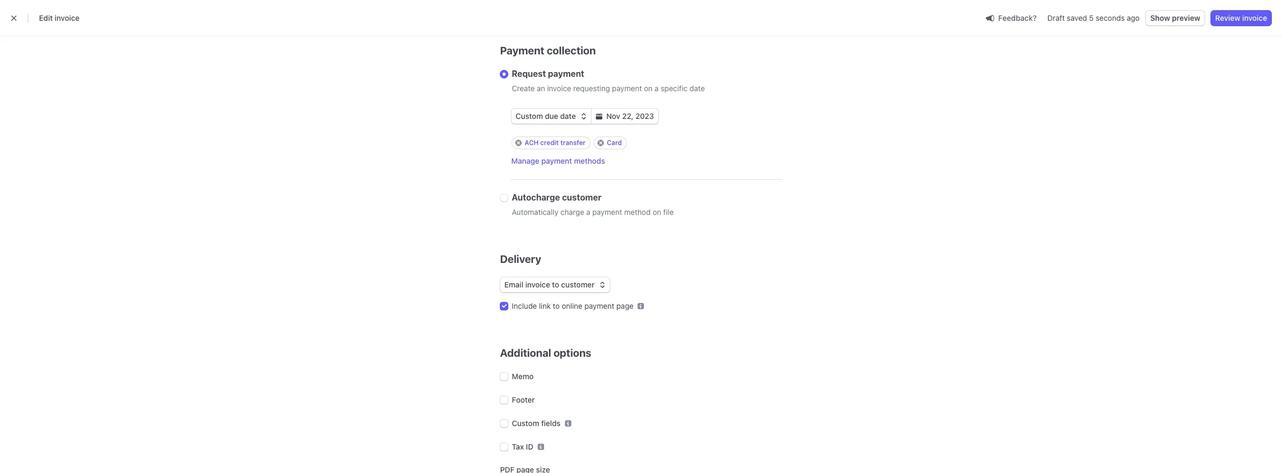 Task type: describe. For each thing, give the bounding box(es) containing it.
an
[[537, 84, 545, 93]]

method
[[624, 208, 651, 217]]

5
[[1089, 13, 1094, 22]]

payment up 22, at the top left of page
[[612, 84, 642, 93]]

ago
[[1127, 13, 1140, 22]]

transfer
[[561, 139, 586, 147]]

specific
[[661, 84, 688, 93]]

additional
[[500, 347, 551, 359]]

remove ach credit transfer image
[[515, 140, 522, 146]]

to for customer
[[552, 280, 559, 289]]

2023
[[636, 112, 654, 121]]

autocharge customer automatically charge a payment method on file
[[512, 193, 674, 217]]

email
[[504, 280, 523, 289]]

edit invoice
[[39, 13, 79, 22]]

review
[[1216, 13, 1241, 22]]

show preview button
[[1146, 11, 1205, 26]]

charge
[[561, 208, 584, 217]]

automatically
[[512, 208, 559, 217]]

tax id
[[512, 443, 534, 452]]

invoice for email invoice to customer
[[525, 280, 550, 289]]

nov 22, 2023
[[607, 112, 654, 121]]

show
[[1151, 13, 1170, 22]]

date inside request payment create an invoice requesting payment on a specific date
[[690, 84, 705, 93]]

autocharge
[[512, 193, 560, 202]]

custom for custom due date
[[516, 112, 543, 121]]

ach
[[525, 139, 539, 147]]

date inside "popup button"
[[560, 112, 576, 121]]

include link to online payment page
[[512, 302, 634, 311]]

review invoice
[[1216, 13, 1267, 22]]

nov 22, 2023 button
[[592, 109, 658, 124]]

svg image for nov 22, 2023
[[596, 113, 602, 120]]

edit
[[39, 13, 53, 22]]

delivery
[[500, 253, 541, 265]]

page
[[616, 302, 634, 311]]

a inside request payment create an invoice requesting payment on a specific date
[[655, 84, 659, 93]]

payment left page
[[585, 302, 614, 311]]

requesting
[[573, 84, 610, 93]]

create
[[512, 84, 535, 93]]

customer inside the autocharge customer automatically charge a payment method on file
[[562, 193, 602, 202]]

a inside the autocharge customer automatically charge a payment method on file
[[586, 208, 590, 217]]



Task type: vqa. For each thing, say whether or not it's contained in the screenshot.
bottom the on
yes



Task type: locate. For each thing, give the bounding box(es) containing it.
feedback? button
[[982, 10, 1041, 25]]

on left file
[[653, 208, 661, 217]]

online
[[562, 302, 583, 311]]

date
[[690, 84, 705, 93], [560, 112, 576, 121]]

22,
[[622, 112, 634, 121]]

payment down collection
[[548, 69, 584, 79]]

toolbar containing ach credit transfer
[[511, 137, 627, 150]]

payment collection
[[500, 44, 596, 57]]

on for payment
[[644, 84, 653, 93]]

request payment create an invoice requesting payment on a specific date
[[512, 69, 705, 93]]

date right specific
[[690, 84, 705, 93]]

payment left method
[[592, 208, 622, 217]]

invoice right review
[[1243, 13, 1267, 22]]

footer
[[512, 396, 535, 405]]

invoice inside request payment create an invoice requesting payment on a specific date
[[547, 84, 571, 93]]

a
[[655, 84, 659, 93], [586, 208, 590, 217]]

manage payment methods
[[511, 156, 605, 166]]

payment
[[500, 44, 545, 57]]

svg image
[[580, 113, 587, 120]]

1 vertical spatial svg image
[[599, 282, 605, 288]]

1 horizontal spatial date
[[690, 84, 705, 93]]

nov
[[607, 112, 620, 121]]

a left specific
[[655, 84, 659, 93]]

on inside the autocharge customer automatically charge a payment method on file
[[653, 208, 661, 217]]

invoice inside popup button
[[525, 280, 550, 289]]

invoice up link at the bottom left of the page
[[525, 280, 550, 289]]

custom
[[516, 112, 543, 121], [512, 419, 539, 428]]

manage payment methods button
[[511, 156, 605, 167]]

payment inside button
[[541, 156, 572, 166]]

to inside popup button
[[552, 280, 559, 289]]

1 vertical spatial a
[[586, 208, 590, 217]]

on for customer
[[653, 208, 661, 217]]

custom due date button
[[511, 109, 591, 124]]

on inside request payment create an invoice requesting payment on a specific date
[[644, 84, 653, 93]]

show preview
[[1151, 13, 1201, 22]]

0 vertical spatial a
[[655, 84, 659, 93]]

payment down ach credit transfer
[[541, 156, 572, 166]]

custom for custom fields
[[512, 419, 539, 428]]

0 vertical spatial customer
[[562, 193, 602, 202]]

file
[[663, 208, 674, 217]]

link
[[539, 302, 551, 311]]

draft
[[1048, 13, 1065, 22]]

on left specific
[[644, 84, 653, 93]]

1 vertical spatial date
[[560, 112, 576, 121]]

0 vertical spatial date
[[690, 84, 705, 93]]

svg image inside email invoice to customer popup button
[[599, 282, 605, 288]]

customer
[[562, 193, 602, 202], [561, 280, 595, 289]]

payment inside the autocharge customer automatically charge a payment method on file
[[592, 208, 622, 217]]

to up include link to online payment page
[[552, 280, 559, 289]]

svg image left nov
[[596, 113, 602, 120]]

0 vertical spatial to
[[552, 280, 559, 289]]

custom left due
[[516, 112, 543, 121]]

svg image up include link to online payment page
[[599, 282, 605, 288]]

include
[[512, 302, 537, 311]]

svg image inside nov 22, 2023 button
[[596, 113, 602, 120]]

fields
[[541, 419, 561, 428]]

saved
[[1067, 13, 1087, 22]]

toolbar
[[511, 137, 627, 150]]

due
[[545, 112, 558, 121]]

on
[[644, 84, 653, 93], [653, 208, 661, 217]]

invoice inside button
[[1243, 13, 1267, 22]]

to for online
[[553, 302, 560, 311]]

feedback?
[[999, 13, 1037, 22]]

to
[[552, 280, 559, 289], [553, 302, 560, 311]]

custom inside "popup button"
[[516, 112, 543, 121]]

0 vertical spatial on
[[644, 84, 653, 93]]

draft saved 5 seconds ago
[[1048, 13, 1140, 22]]

payment
[[548, 69, 584, 79], [612, 84, 642, 93], [541, 156, 572, 166], [592, 208, 622, 217], [585, 302, 614, 311]]

review invoice button
[[1211, 11, 1272, 26]]

preview
[[1172, 13, 1201, 22]]

invoice for edit invoice
[[55, 13, 79, 22]]

tab list
[[1130, 73, 1282, 101]]

email invoice to customer button
[[500, 278, 610, 293]]

card
[[607, 139, 622, 147]]

customer up charge
[[562, 193, 602, 202]]

1 vertical spatial on
[[653, 208, 661, 217]]

1 vertical spatial custom
[[512, 419, 539, 428]]

customer inside popup button
[[561, 280, 595, 289]]

invoice right an
[[547, 84, 571, 93]]

a right charge
[[586, 208, 590, 217]]

svg image
[[596, 113, 602, 120], [599, 282, 605, 288]]

invoice for review invoice
[[1243, 13, 1267, 22]]

custom fields
[[512, 419, 561, 428]]

methods
[[574, 156, 605, 166]]

request
[[512, 69, 546, 79]]

customer up include link to online payment page
[[561, 280, 595, 289]]

date left svg image
[[560, 112, 576, 121]]

remove card image
[[597, 140, 604, 146]]

0 vertical spatial svg image
[[596, 113, 602, 120]]

custom due date
[[516, 112, 576, 121]]

memo
[[512, 372, 534, 381]]

credit
[[540, 139, 559, 147]]

0 horizontal spatial a
[[586, 208, 590, 217]]

custom down footer
[[512, 419, 539, 428]]

1 horizontal spatial a
[[655, 84, 659, 93]]

1 vertical spatial to
[[553, 302, 560, 311]]

manage
[[511, 156, 539, 166]]

id
[[526, 443, 534, 452]]

svg image for email invoice to customer
[[599, 282, 605, 288]]

ach credit transfer
[[525, 139, 586, 147]]

0 vertical spatial custom
[[516, 112, 543, 121]]

invoice right edit
[[55, 13, 79, 22]]

invoice
[[55, 13, 79, 22], [1243, 13, 1267, 22], [547, 84, 571, 93], [525, 280, 550, 289]]

collection
[[547, 44, 596, 57]]

to right link at the bottom left of the page
[[553, 302, 560, 311]]

seconds
[[1096, 13, 1125, 22]]

additional options
[[500, 347, 591, 359]]

options
[[554, 347, 591, 359]]

tax
[[512, 443, 524, 452]]

1 vertical spatial customer
[[561, 280, 595, 289]]

0 horizontal spatial date
[[560, 112, 576, 121]]

email invoice to customer
[[504, 280, 595, 289]]



